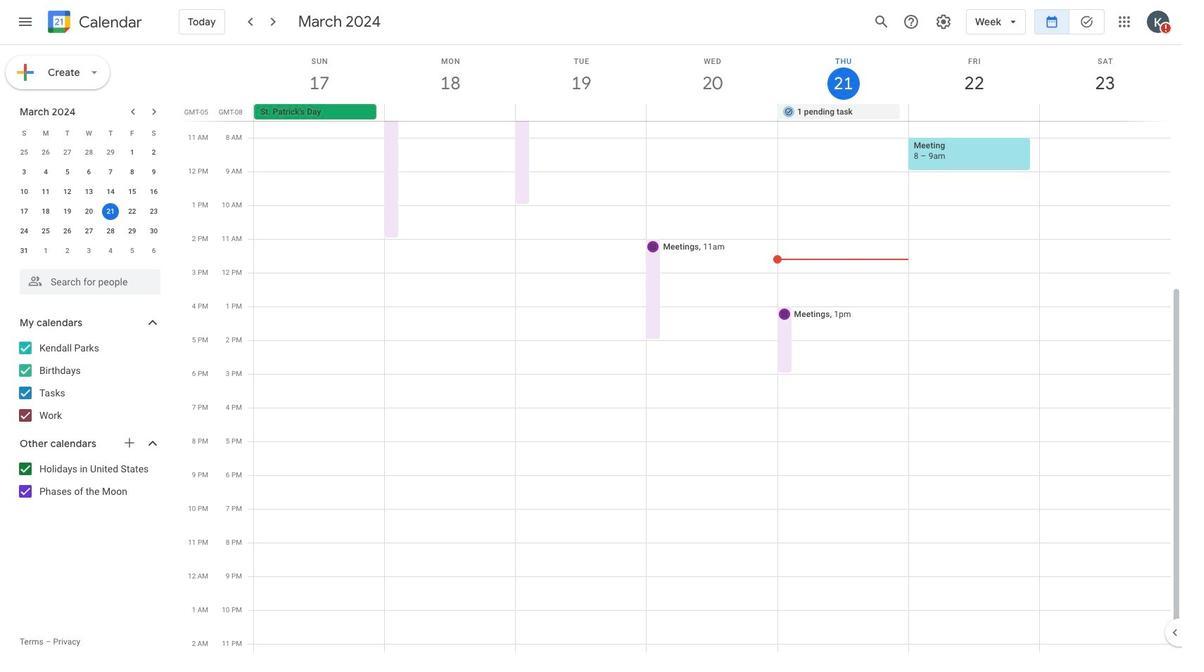 Task type: locate. For each thing, give the bounding box(es) containing it.
main drawer image
[[17, 13, 34, 30]]

19 element
[[59, 203, 76, 220]]

29 element
[[124, 223, 141, 240]]

20 element
[[81, 203, 97, 220]]

15 element
[[124, 184, 141, 201]]

grid
[[180, 45, 1183, 654]]

february 27 element
[[59, 144, 76, 161]]

8 element
[[124, 164, 141, 181]]

1 element
[[124, 144, 141, 161]]

cell
[[385, 104, 516, 121], [516, 104, 647, 121], [647, 104, 778, 121], [909, 104, 1040, 121], [1040, 104, 1171, 121], [100, 202, 121, 222]]

row group
[[13, 143, 165, 261]]

my calendars list
[[3, 337, 175, 427]]

11 element
[[37, 184, 54, 201]]

april 2 element
[[59, 243, 76, 260]]

6 element
[[81, 164, 97, 181]]

heading
[[76, 14, 142, 31]]

12 element
[[59, 184, 76, 201]]

february 29 element
[[102, 144, 119, 161]]

None search field
[[0, 264, 175, 295]]

13 element
[[81, 184, 97, 201]]

16 element
[[145, 184, 162, 201]]

february 28 element
[[81, 144, 97, 161]]

25 element
[[37, 223, 54, 240]]

22 element
[[124, 203, 141, 220]]

5 element
[[59, 164, 76, 181]]

3 element
[[16, 164, 33, 181]]

4 element
[[37, 164, 54, 181]]

31 element
[[16, 243, 33, 260]]

14 element
[[102, 184, 119, 201]]

row
[[248, 104, 1183, 121], [13, 123, 165, 143], [13, 143, 165, 163], [13, 163, 165, 182], [13, 182, 165, 202], [13, 202, 165, 222], [13, 222, 165, 241], [13, 241, 165, 261]]

calendar element
[[45, 8, 142, 39]]

23 element
[[145, 203, 162, 220]]



Task type: describe. For each thing, give the bounding box(es) containing it.
april 3 element
[[81, 243, 97, 260]]

march 2024 grid
[[13, 123, 165, 261]]

other calendars list
[[3, 458, 175, 503]]

april 5 element
[[124, 243, 141, 260]]

add other calendars image
[[122, 436, 137, 451]]

18 element
[[37, 203, 54, 220]]

30 element
[[145, 223, 162, 240]]

heading inside calendar element
[[76, 14, 142, 31]]

2 element
[[145, 144, 162, 161]]

9 element
[[145, 164, 162, 181]]

april 4 element
[[102, 243, 119, 260]]

21, today element
[[102, 203, 119, 220]]

february 25 element
[[16, 144, 33, 161]]

february 26 element
[[37, 144, 54, 161]]

settings menu image
[[936, 13, 952, 30]]

17 element
[[16, 203, 33, 220]]

april 1 element
[[37, 243, 54, 260]]

Search for people text field
[[28, 270, 152, 295]]

cell inside march 2024 grid
[[100, 202, 121, 222]]

28 element
[[102, 223, 119, 240]]

7 element
[[102, 164, 119, 181]]

april 6 element
[[145, 243, 162, 260]]

10 element
[[16, 184, 33, 201]]

24 element
[[16, 223, 33, 240]]

26 element
[[59, 223, 76, 240]]

27 element
[[81, 223, 97, 240]]



Task type: vqa. For each thing, say whether or not it's contained in the screenshot.
the moon inside the 25 row
no



